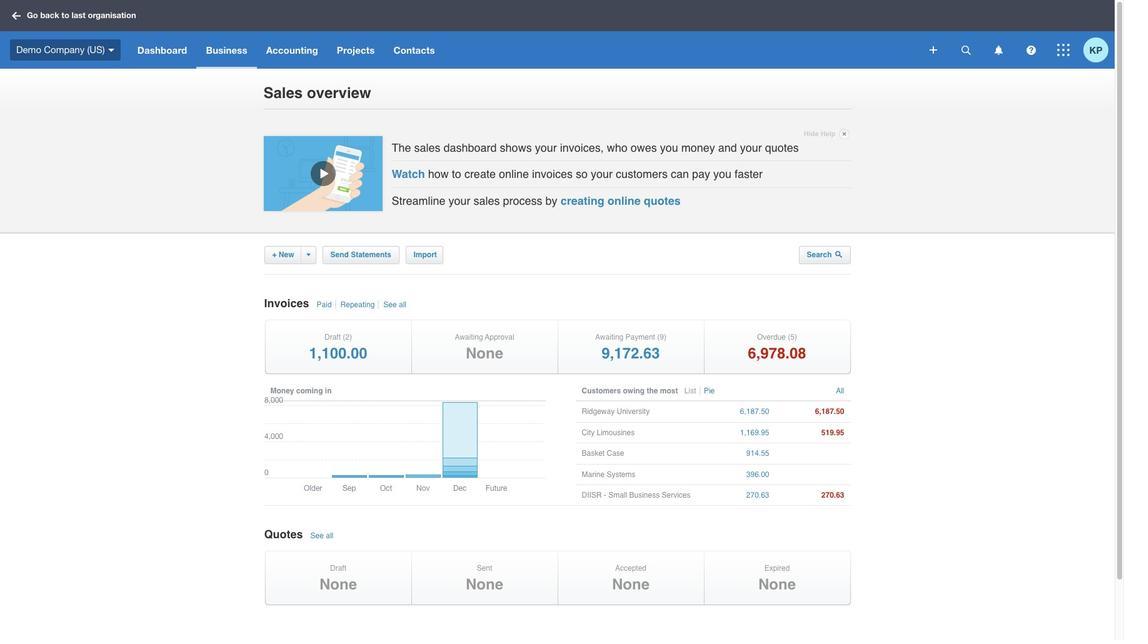 Task type: locate. For each thing, give the bounding box(es) containing it.
none for expired none
[[758, 576, 796, 594]]

0 horizontal spatial see all link
[[309, 532, 337, 541]]

search
[[807, 251, 834, 260]]

online down shows
[[499, 168, 529, 181]]

1 horizontal spatial quotes
[[765, 141, 799, 154]]

396.00
[[746, 471, 769, 479]]

1 270.63 from the left
[[746, 491, 769, 500]]

draft for none
[[330, 564, 346, 573]]

customers owing the most
[[582, 387, 680, 396]]

watch
[[392, 168, 425, 181]]

0 horizontal spatial svg image
[[108, 49, 114, 52]]

hide
[[804, 130, 819, 138]]

ridgeway
[[582, 408, 615, 417]]

none for accepted none
[[612, 576, 650, 594]]

6,187.50 link up 519.95 link
[[782, 402, 844, 423]]

9,172.63
[[602, 345, 660, 363]]

your
[[535, 141, 557, 154], [740, 141, 762, 154], [591, 168, 613, 181], [449, 194, 471, 207]]

1,169.95 link
[[707, 423, 769, 443]]

6,187.50 link up 1,169.95 link
[[707, 402, 769, 423]]

+
[[272, 251, 277, 260]]

0 vertical spatial you
[[660, 141, 678, 154]]

0 horizontal spatial 270.63 link
[[707, 486, 769, 506]]

1 horizontal spatial you
[[713, 168, 732, 181]]

1 horizontal spatial to
[[452, 168, 461, 181]]

all right repeating link
[[399, 301, 406, 310]]

1,100.00
[[309, 345, 367, 363]]

awaiting for none
[[455, 333, 483, 342]]

draft                               (2) 1,100.00
[[309, 333, 367, 363]]

to right how
[[452, 168, 461, 181]]

+ new link
[[264, 247, 316, 264]]

quotes down "can"
[[644, 194, 681, 207]]

1 horizontal spatial all
[[399, 301, 406, 310]]

0 vertical spatial quotes
[[765, 141, 799, 154]]

quotes
[[264, 528, 303, 541]]

to
[[61, 10, 69, 20], [452, 168, 461, 181]]

0 horizontal spatial business
[[206, 44, 247, 56]]

1 vertical spatial quotes
[[644, 194, 681, 207]]

see all
[[383, 301, 406, 310]]

list link
[[683, 387, 701, 396]]

overdue                               (5) 6,978.08
[[748, 333, 806, 363]]

see right quotes at the bottom of the page
[[310, 532, 324, 541]]

accepted none
[[612, 564, 650, 594]]

1 vertical spatial online
[[608, 194, 641, 207]]

awaiting inside awaiting approval none
[[455, 333, 483, 342]]

6,187.50 up 519.95
[[815, 408, 844, 417]]

repeating link
[[339, 301, 379, 310]]

the sales dashboard shows your invoices, who owes you money and your quotes
[[392, 141, 799, 154]]

1 vertical spatial to
[[452, 168, 461, 181]]

2 awaiting from the left
[[595, 333, 624, 342]]

1 horizontal spatial 270.63 link
[[782, 486, 844, 506]]

0 horizontal spatial 270.63
[[746, 491, 769, 500]]

demo company (us) button
[[0, 31, 128, 69]]

sales
[[264, 85, 303, 102]]

demo
[[16, 44, 41, 55]]

customers
[[582, 387, 621, 396]]

(5)
[[788, 333, 797, 342]]

business
[[206, 44, 247, 56], [629, 491, 660, 500]]

0 vertical spatial draft
[[324, 333, 341, 342]]

marine systems link
[[582, 465, 701, 485]]

quotes left hide help link
[[765, 141, 799, 154]]

0 horizontal spatial 6,187.50
[[740, 408, 769, 417]]

online
[[499, 168, 529, 181], [608, 194, 641, 207]]

1 vertical spatial business
[[629, 491, 660, 500]]

see all link
[[382, 301, 410, 310], [309, 532, 337, 541]]

270.63 link
[[707, 486, 769, 506], [782, 486, 844, 506]]

last
[[72, 10, 86, 20]]

dashboard
[[137, 44, 187, 56]]

awaiting up 9,172.63
[[595, 333, 624, 342]]

city limousines
[[582, 429, 635, 438]]

1 horizontal spatial sales
[[474, 194, 500, 207]]

your up invoices
[[535, 141, 557, 154]]

awaiting inside "awaiting payment                               (9) 9,172.63"
[[595, 333, 624, 342]]

send
[[330, 251, 349, 260]]

0 vertical spatial see all link
[[382, 301, 410, 310]]

so
[[576, 168, 588, 181]]

can
[[671, 168, 689, 181]]

pay
[[692, 168, 710, 181]]

draft inside draft                               (2) 1,100.00
[[324, 333, 341, 342]]

(9)
[[657, 333, 666, 342]]

case
[[607, 450, 624, 458]]

0 vertical spatial online
[[499, 168, 529, 181]]

1 vertical spatial all
[[326, 532, 333, 541]]

0 horizontal spatial sales
[[414, 141, 441, 154]]

0 horizontal spatial 6,187.50 link
[[707, 402, 769, 423]]

in
[[325, 387, 332, 396]]

none
[[466, 345, 503, 363], [320, 576, 357, 594], [466, 576, 503, 594], [612, 576, 650, 594], [758, 576, 796, 594]]

see right repeating link
[[383, 301, 397, 310]]

0 horizontal spatial see
[[310, 532, 324, 541]]

none inside awaiting approval none
[[466, 345, 503, 363]]

1 horizontal spatial 6,187.50
[[815, 408, 844, 417]]

sales overview
[[264, 85, 371, 102]]

to for last
[[61, 10, 69, 20]]

awaiting approval none
[[455, 333, 514, 363]]

business inside dropdown button
[[206, 44, 247, 56]]

sales down create
[[474, 194, 500, 207]]

money
[[681, 141, 715, 154]]

270.63
[[746, 491, 769, 500], [821, 491, 844, 500]]

svg image
[[12, 12, 21, 20], [1057, 44, 1070, 56], [961, 45, 971, 55], [994, 45, 1003, 55], [1026, 45, 1036, 55]]

1 awaiting from the left
[[455, 333, 483, 342]]

invoices
[[264, 297, 312, 310]]

1 vertical spatial see all link
[[309, 532, 337, 541]]

see all link right repeating link
[[382, 301, 410, 310]]

awaiting left the approval
[[455, 333, 483, 342]]

search image
[[835, 251, 843, 258]]

-
[[604, 491, 606, 500]]

marine systems
[[582, 471, 636, 479]]

quotes see all
[[264, 528, 333, 541]]

marine
[[582, 471, 605, 479]]

to left last at the left of page
[[61, 10, 69, 20]]

the
[[647, 387, 658, 396]]

1 vertical spatial you
[[713, 168, 732, 181]]

contacts
[[394, 44, 435, 56]]

awaiting
[[455, 333, 483, 342], [595, 333, 624, 342]]

shows
[[500, 141, 532, 154]]

approval
[[485, 333, 514, 342]]

0 horizontal spatial to
[[61, 10, 69, 20]]

all up the draft none on the left bottom of the page
[[326, 532, 333, 541]]

1 horizontal spatial see
[[383, 301, 397, 310]]

how
[[428, 168, 449, 181]]

send statements
[[330, 251, 391, 260]]

draft left the (2)
[[324, 333, 341, 342]]

svg image
[[930, 46, 937, 54], [108, 49, 114, 52]]

go
[[27, 10, 38, 20]]

money coming in
[[270, 387, 332, 396]]

1 horizontal spatial online
[[608, 194, 641, 207]]

to inside go back to last organisation link
[[61, 10, 69, 20]]

online down customers
[[608, 194, 641, 207]]

0 horizontal spatial you
[[660, 141, 678, 154]]

services
[[662, 491, 691, 500]]

1 vertical spatial see
[[310, 532, 324, 541]]

and
[[718, 141, 737, 154]]

see all link right quotes at the bottom of the page
[[309, 532, 337, 541]]

you right the owes
[[660, 141, 678, 154]]

sent none
[[466, 564, 503, 594]]

company
[[44, 44, 85, 55]]

0 vertical spatial business
[[206, 44, 247, 56]]

1 horizontal spatial 270.63
[[821, 491, 844, 500]]

your down create
[[449, 194, 471, 207]]

1 vertical spatial sales
[[474, 194, 500, 207]]

6,187.50 up 1,169.95
[[740, 408, 769, 417]]

914.55 link
[[707, 444, 769, 464]]

draft down quotes see all
[[330, 564, 346, 573]]

1 horizontal spatial awaiting
[[595, 333, 624, 342]]

1 vertical spatial draft
[[330, 564, 346, 573]]

0 vertical spatial to
[[61, 10, 69, 20]]

6,187.50 for first 6,187.50 "link"
[[740, 408, 769, 417]]

0 vertical spatial see
[[383, 301, 397, 310]]

customers
[[616, 168, 668, 181]]

1 horizontal spatial 6,187.50 link
[[782, 402, 844, 423]]

see inside quotes see all
[[310, 532, 324, 541]]

2 6,187.50 from the left
[[815, 408, 844, 417]]

banner
[[0, 0, 1115, 69]]

0 horizontal spatial all
[[326, 532, 333, 541]]

sales right the on the left top of page
[[414, 141, 441, 154]]

list
[[685, 387, 696, 396]]

streamline
[[392, 194, 446, 207]]

519.95 link
[[782, 423, 844, 443]]

1 6,187.50 from the left
[[740, 408, 769, 417]]

go back to last organisation
[[27, 10, 136, 20]]

0 horizontal spatial awaiting
[[455, 333, 483, 342]]

see
[[383, 301, 397, 310], [310, 532, 324, 541]]

draft inside the draft none
[[330, 564, 346, 573]]

you right pay
[[713, 168, 732, 181]]

all
[[399, 301, 406, 310], [326, 532, 333, 541]]



Task type: vqa. For each thing, say whether or not it's contained in the screenshot.


Task type: describe. For each thing, give the bounding box(es) containing it.
money
[[270, 387, 294, 396]]

none for draft none
[[320, 576, 357, 594]]

payment
[[626, 333, 655, 342]]

small
[[608, 491, 627, 500]]

2 6,187.50 link from the left
[[782, 402, 844, 423]]

6,978.08
[[748, 345, 806, 363]]

1 270.63 link from the left
[[707, 486, 769, 506]]

invoices,
[[560, 141, 604, 154]]

svg image inside go back to last organisation link
[[12, 12, 21, 20]]

overview
[[307, 85, 371, 102]]

2 270.63 link from the left
[[782, 486, 844, 506]]

send statements link
[[322, 247, 399, 264]]

dashboard link
[[128, 31, 197, 69]]

all link
[[836, 387, 844, 396]]

0 vertical spatial all
[[399, 301, 406, 310]]

import link
[[405, 247, 443, 264]]

hide help link
[[804, 127, 849, 141]]

projects button
[[328, 31, 384, 69]]

dashboard
[[444, 141, 497, 154]]

business button
[[197, 31, 257, 69]]

all inside quotes see all
[[326, 532, 333, 541]]

+ new
[[272, 251, 294, 260]]

who
[[607, 141, 628, 154]]

pie
[[704, 387, 715, 396]]

kp button
[[1084, 31, 1115, 69]]

creating
[[561, 194, 604, 207]]

none for sent none
[[466, 576, 503, 594]]

to for create
[[452, 168, 461, 181]]

ridgeway university link
[[582, 402, 701, 423]]

city
[[582, 429, 595, 438]]

by
[[546, 194, 557, 207]]

sent
[[477, 564, 492, 573]]

invoices
[[532, 168, 573, 181]]

expired
[[764, 564, 790, 573]]

519.95
[[821, 429, 844, 438]]

process
[[503, 194, 542, 207]]

faster
[[735, 168, 763, 181]]

all
[[836, 387, 844, 396]]

914.55
[[746, 450, 769, 458]]

paid
[[317, 301, 332, 310]]

6,187.50 for first 6,187.50 "link" from the right
[[815, 408, 844, 417]]

accounting button
[[257, 31, 328, 69]]

1 horizontal spatial svg image
[[930, 46, 937, 54]]

your right so
[[591, 168, 613, 181]]

0 horizontal spatial quotes
[[644, 194, 681, 207]]

systems
[[607, 471, 636, 479]]

owes
[[631, 141, 657, 154]]

diisr - small business services
[[582, 491, 691, 500]]

watch link
[[392, 168, 425, 181]]

contacts button
[[384, 31, 444, 69]]

accepted
[[615, 564, 647, 573]]

projects
[[337, 44, 375, 56]]

expired none
[[758, 564, 796, 594]]

demo company (us)
[[16, 44, 105, 55]]

1 horizontal spatial business
[[629, 491, 660, 500]]

watch how to create online invoices so your customers can pay you faster
[[392, 168, 763, 181]]

basket case
[[582, 450, 624, 458]]

ridgeway university
[[582, 408, 650, 417]]

organisation
[[88, 10, 136, 20]]

draft for (2)
[[324, 333, 341, 342]]

1 horizontal spatial see all link
[[382, 301, 410, 310]]

back
[[40, 10, 59, 20]]

help
[[821, 130, 836, 138]]

limousines
[[597, 429, 635, 438]]

diisr
[[582, 491, 602, 500]]

1,169.95
[[740, 429, 769, 438]]

creating online quotes link
[[561, 194, 681, 207]]

repeating
[[341, 301, 375, 310]]

pie link
[[703, 387, 718, 396]]

0 vertical spatial sales
[[414, 141, 441, 154]]

banner containing kp
[[0, 0, 1115, 69]]

search link
[[799, 247, 851, 264]]

university
[[617, 408, 650, 417]]

0 horizontal spatial online
[[499, 168, 529, 181]]

2 270.63 from the left
[[821, 491, 844, 500]]

the
[[392, 141, 411, 154]]

streamline your sales process by creating online quotes
[[392, 194, 681, 207]]

go back to last organisation link
[[8, 5, 144, 27]]

awaiting for 9,172.63
[[595, 333, 624, 342]]

your right and on the right top of the page
[[740, 141, 762, 154]]

svg image inside demo company (us) popup button
[[108, 49, 114, 52]]

(us)
[[87, 44, 105, 55]]

owing
[[623, 387, 645, 396]]

1 6,187.50 link from the left
[[707, 402, 769, 423]]

new
[[279, 251, 294, 260]]

statements
[[351, 251, 391, 260]]

diisr - small business services link
[[582, 486, 701, 506]]



